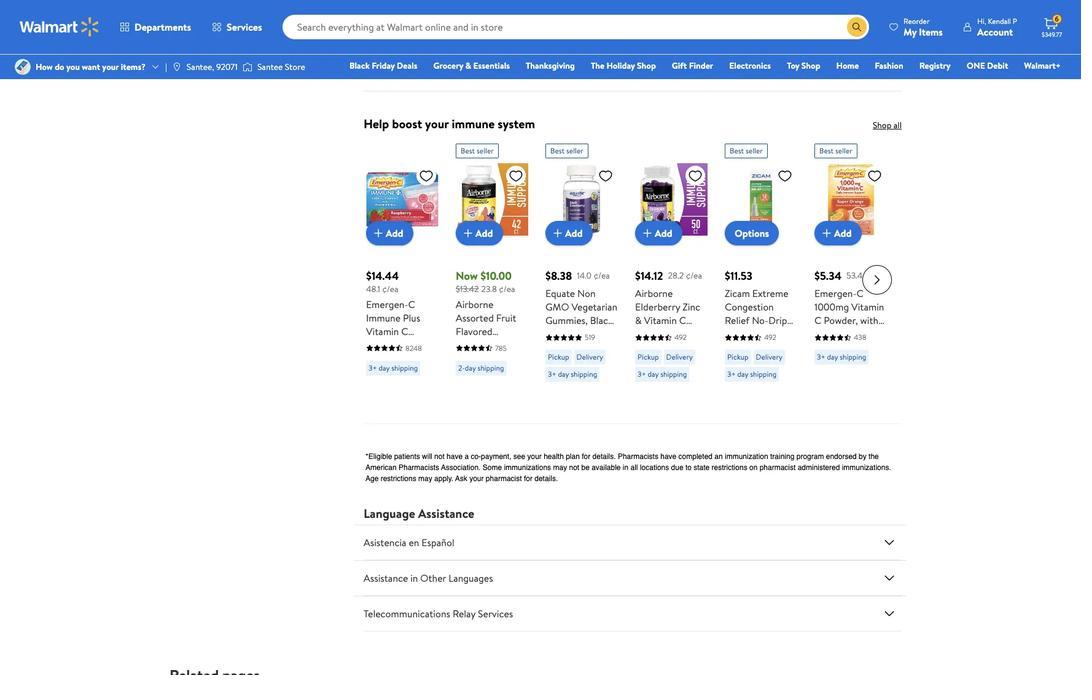 Task type: describe. For each thing, give the bounding box(es) containing it.
best seller for $8.38
[[551, 146, 584, 156]]

0 vertical spatial vaccines
[[437, 31, 473, 45]]

3+ down antioxidants,
[[817, 352, 826, 363]]

1 vertical spatial assistance
[[364, 572, 408, 586]]

all
[[894, 119, 902, 132]]

 image for santee, 92071
[[172, 62, 182, 72]]

shipping down 438
[[840, 352, 867, 363]]

1 horizontal spatial shop
[[802, 60, 821, 72]]

with inside $14.12 28.2 ¢/ea airborne elderberry   zinc & vitamin c gummies for adults, immune support vitamin d & zinc gummies with powerful antioxidant vitamins c d & e - 50 gummies, elderberry flavor
[[678, 382, 696, 395]]

$5.34 53.4 ¢/ea emergen-c 1000mg vitamin c powder, with antioxidants, b vitamins and electrolytes for immune support, caffeine free vitamin c supplement fizzy drink mix, super orange flavor - 10 count
[[815, 269, 885, 490]]

powerful
[[635, 395, 673, 409]]

registry
[[920, 60, 951, 72]]

28.2
[[668, 270, 684, 282]]

now
[[456, 269, 478, 284]]

add to favorites list, emergen-c immune plus vitamin c supplement powder, raspberry, 30 ct image
[[419, 168, 434, 184]]

3+ day shipping down 0.5
[[728, 369, 777, 380]]

add to cart image for delivery
[[551, 226, 565, 241]]

2 delivery from the left
[[666, 352, 693, 363]]

at
[[475, 31, 483, 45]]

who
[[364, 31, 383, 45]]

shipping down 785
[[478, 363, 504, 373]]

¢/ea inside now $10.00 $13.42 23.8 ¢/ea airborne assorted fruit flavored gummies, 42 count - 750mg of vitamin c and minerals & herbs immune support (packaging may vary)
[[499, 283, 515, 296]]

3+ day shipping down 60 at the bottom right
[[548, 369, 597, 380]]

options
[[735, 227, 769, 240]]

60
[[564, 341, 575, 355]]

hi, kendall p account
[[978, 16, 1018, 38]]

vary)
[[456, 433, 478, 446]]

español
[[422, 537, 455, 550]]

best for $8.38
[[551, 146, 565, 156]]

soothing
[[725, 341, 763, 355]]

vegetarian
[[572, 301, 618, 314]]

1 horizontal spatial vaccines
[[481, 67, 517, 81]]

thanksgiving
[[526, 60, 575, 72]]

50 inside $8.38 14.0 ¢/ea equate non gmo vegetarian gummies, black elderberry, 50 mg, 60 count
[[595, 328, 607, 341]]

gummies, inside $14.12 28.2 ¢/ea airborne elderberry   zinc & vitamin c gummies for adults, immune support vitamin d & zinc gummies with powerful antioxidant vitamins c d & e - 50 gummies, elderberry flavor
[[663, 436, 706, 449]]

services inside dropdown button
[[227, 20, 262, 34]]

day down 60 at the bottom right
[[558, 369, 569, 380]]

extreme
[[753, 287, 789, 301]]

language assistance
[[364, 506, 475, 522]]

electronics link
[[724, 59, 777, 73]]

3+ day shipping up powerful
[[638, 369, 687, 380]]

day down antioxidants,
[[827, 352, 838, 363]]

day down the vera
[[738, 369, 749, 380]]

2 elderberry from the top
[[635, 449, 681, 463]]

$14.44 48.1 ¢/ea emergen-c immune plus vitamin c supplement powder, raspberry, 30 ct
[[366, 269, 438, 379]]

equate
[[546, 287, 575, 301]]

add for 'airborne assorted fruit flavored gummies, 42 count - 750mg of vitamin c and minerals & herbs immune support (packaging may vary)' image's "add" button
[[476, 227, 493, 240]]

¢/ea for $5.34
[[865, 270, 881, 282]]

walmart+
[[1025, 60, 1061, 72]]

emergen-c immune plus vitamin c supplement powder, raspberry, 30 ct image
[[366, 164, 439, 236]]

no-
[[752, 314, 769, 328]]

want
[[82, 61, 100, 73]]

the
[[591, 60, 605, 72]]

immune inside now $10.00 $13.42 23.8 ¢/ea airborne assorted fruit flavored gummies, 42 count - 750mg of vitamin c and minerals & herbs immune support (packaging may vary)
[[484, 392, 518, 406]]

mg,
[[546, 341, 562, 355]]

nasal
[[725, 328, 748, 341]]

0 vertical spatial d
[[635, 368, 643, 382]]

now $10.00 $13.42 23.8 ¢/ea airborne assorted fruit flavored gummies, 42 count - 750mg of vitamin c and minerals & herbs immune support (packaging may vary)
[[456, 269, 527, 446]]

92071
[[216, 61, 238, 73]]

vera
[[725, 355, 744, 368]]

add button for 'airborne assorted fruit flavored gummies, 42 count - 750mg of vitamin c and minerals & herbs immune support (packaging may vary)' image
[[456, 221, 503, 246]]

walmart image
[[20, 17, 100, 37]]

1 horizontal spatial d
[[684, 422, 691, 436]]

adults,
[[635, 341, 665, 355]]

best for $11.53
[[730, 146, 744, 156]]

shop inside "link"
[[637, 60, 656, 72]]

toy shop
[[787, 60, 821, 72]]

day left 30
[[379, 363, 390, 373]]

registry link
[[914, 59, 957, 73]]

$14.12 28.2 ¢/ea airborne elderberry   zinc & vitamin c gummies for adults, immune support vitamin d & zinc gummies with powerful antioxidant vitamins c d & e - 50 gummies, elderberry flavor
[[635, 269, 706, 476]]

asistencia
[[364, 537, 407, 550]]

shop all link
[[873, 119, 902, 132]]

santee, 92071
[[187, 61, 238, 73]]

seller for $11.53
[[746, 146, 763, 156]]

fruit
[[496, 311, 517, 325]]

support inside $14.12 28.2 ¢/ea airborne elderberry   zinc & vitamin c gummies for adults, immune support vitamin d & zinc gummies with powerful antioxidant vitamins c d & e - 50 gummies, elderberry flavor
[[635, 355, 669, 368]]

42
[[501, 338, 512, 352]]

- inside $14.12 28.2 ¢/ea airborne elderberry   zinc & vitamin c gummies for adults, immune support vitamin d & zinc gummies with powerful antioxidant vitamins c d & e - 50 gummies, elderberry flavor
[[643, 436, 647, 449]]

black friday deals
[[350, 60, 418, 72]]

48.1
[[366, 283, 380, 296]]

day down adults,
[[648, 369, 659, 380]]

asistencia en español
[[364, 537, 455, 550]]

best seller for now
[[461, 146, 494, 156]]

have
[[459, 67, 479, 81]]

mix,
[[863, 436, 881, 449]]

home
[[837, 60, 859, 72]]

$11.53 zicam extreme congestion relief no-drip nasal spray with soothing aloe vera 0.5 oz
[[725, 269, 795, 368]]

4 best seller from the left
[[820, 146, 853, 156]]

and inside $5.34 53.4 ¢/ea emergen-c 1000mg vitamin c powder, with antioxidants, b vitamins and electrolytes for immune support, caffeine free vitamin c supplement fizzy drink mix, super orange flavor - 10 count
[[854, 341, 869, 355]]

add to favorites list, airborne elderberry   zinc & vitamin c gummies for adults, immune support vitamin d & zinc gummies with powerful antioxidant vitamins c d & e - 50 gummies, elderberry flavor image
[[688, 168, 703, 184]]

2 pickup from the left
[[638, 352, 659, 363]]

departments button
[[109, 12, 202, 42]]

$8.38
[[546, 269, 572, 284]]

next slide for product carousel list image
[[863, 266, 892, 295]]

emergen-c 1000mg vitamin c powder, with antioxidants, b vitamins and electrolytes for immune support, caffeine free vitamin c supplement fizzy drink mix, super orange flavor - 10 count image
[[815, 164, 887, 236]]

help boost your immune system
[[364, 116, 535, 132]]

add button for equate non gmo vegetarian gummies, black elderberry, 50 mg, 60 count image at the top right of page
[[546, 221, 593, 246]]

shipping down oz
[[750, 369, 777, 380]]

product group containing $14.44
[[366, 139, 439, 419]]

system
[[498, 116, 535, 132]]

flavor inside $5.34 53.4 ¢/ea emergen-c 1000mg vitamin c powder, with antioxidants, b vitamins and electrolytes for immune support, caffeine free vitamin c supplement fizzy drink mix, super orange flavor - 10 count
[[815, 463, 841, 476]]

powder, inside $5.34 53.4 ¢/ea emergen-c 1000mg vitamin c powder, with antioxidants, b vitamins and electrolytes for immune support, caffeine free vitamin c supplement fizzy drink mix, super orange flavor - 10 count
[[824, 314, 858, 328]]

1000mg
[[815, 301, 849, 314]]

785
[[495, 343, 507, 354]]

add to cart image for $14.12
[[640, 226, 655, 241]]

for
[[678, 328, 692, 341]]

& up adults,
[[635, 314, 642, 328]]

1 elderberry from the top
[[635, 301, 681, 314]]

1 492 from the left
[[675, 333, 687, 343]]

finder
[[689, 60, 714, 72]]

powder, inside $14.44 48.1 ¢/ea emergen-c immune plus vitamin c supplement powder, raspberry, 30 ct
[[366, 352, 400, 365]]

0.5
[[747, 355, 760, 368]]

6 $349.77
[[1042, 14, 1063, 39]]

and inside now $10.00 $13.42 23.8 ¢/ea airborne assorted fruit flavored gummies, 42 count - 750mg of vitamin c and minerals & herbs immune support (packaging may vary)
[[512, 365, 527, 379]]

santee
[[257, 61, 283, 73]]

essentials
[[473, 60, 510, 72]]

product group containing $11.53
[[725, 139, 798, 419]]

$349.77
[[1042, 30, 1063, 39]]

herbs
[[456, 392, 482, 406]]

c inside now $10.00 $13.42 23.8 ¢/ea airborne assorted fruit flavored gummies, 42 count - 750mg of vitamin c and minerals & herbs immune support (packaging may vary)
[[503, 365, 510, 379]]

vitamin down support,
[[815, 409, 848, 422]]

add for emergen-c immune plus vitamin c supplement powder, raspberry, 30 ct image in the top of the page "add" button
[[386, 227, 403, 240]]

count
[[456, 352, 480, 365]]

santee store
[[257, 61, 305, 73]]

2 horizontal spatial shop
[[873, 119, 892, 132]]

best seller for $11.53
[[730, 146, 763, 156]]

options link
[[725, 221, 779, 246]]

hi,
[[978, 16, 987, 26]]

non
[[578, 287, 596, 301]]

flavor inside $14.12 28.2 ¢/ea airborne elderberry   zinc & vitamin c gummies for adults, immune support vitamin d & zinc gummies with powerful antioxidant vitamins c d & e - 50 gummies, elderberry flavor
[[635, 463, 662, 476]]

assorted
[[456, 311, 494, 325]]

2 gummies from the top
[[635, 382, 675, 395]]

1 horizontal spatial your
[[425, 116, 449, 132]]

fashion link
[[870, 59, 909, 73]]

toy
[[787, 60, 800, 72]]

1 gummies from the top
[[635, 328, 675, 341]]

grocery & essentials
[[434, 60, 510, 72]]

delivery for $8.38
[[577, 352, 603, 363]]

add for equate non gmo vegetarian gummies, black elderberry, 50 mg, 60 count image at the top right of page "add" button
[[565, 227, 583, 240]]

¢/ea for $8.38
[[594, 270, 610, 282]]

aloe
[[766, 341, 785, 355]]

emergen- for $5.34
[[815, 287, 857, 301]]

black inside $8.38 14.0 ¢/ea equate non gmo vegetarian gummies, black elderberry, 50 mg, 60 count
[[590, 314, 613, 328]]

equate non gmo vegetarian gummies, black elderberry, 50 mg, 60 count image
[[546, 164, 618, 236]]

add to favorites list, equate non gmo vegetarian gummies, black elderberry, 50 mg, 60 count image
[[599, 168, 613, 184]]

3+ day shipping down 8248
[[369, 363, 418, 373]]

departments
[[135, 20, 191, 34]]

reorder
[[904, 16, 930, 26]]

the holiday shop
[[591, 60, 656, 72]]

available?
[[519, 67, 560, 81]]

congestion
[[725, 301, 774, 314]]

fashion
[[875, 60, 904, 72]]

4 seller from the left
[[836, 146, 853, 156]]

vitamins inside $14.12 28.2 ¢/ea airborne elderberry   zinc & vitamin c gummies for adults, immune support vitamin d & zinc gummies with powerful antioxidant vitamins c d & e - 50 gummies, elderberry flavor
[[635, 422, 672, 436]]

electrolytes
[[815, 355, 866, 368]]

count inside $5.34 53.4 ¢/ea emergen-c 1000mg vitamin c powder, with antioxidants, b vitamins and electrolytes for immune support, caffeine free vitamin c supplement fizzy drink mix, super orange flavor - 10 count
[[815, 476, 841, 490]]

immune inside $14.12 28.2 ¢/ea airborne elderberry   zinc & vitamin c gummies for adults, immune support vitamin d & zinc gummies with powerful antioxidant vitamins c d & e - 50 gummies, elderberry flavor
[[667, 341, 702, 355]]

drink
[[838, 436, 861, 449]]

0 horizontal spatial your
[[102, 61, 119, 73]]

750mg
[[489, 352, 519, 365]]

- inside $5.34 53.4 ¢/ea emergen-c 1000mg vitamin c powder, with antioxidants, b vitamins and electrolytes for immune support, caffeine free vitamin c supplement fizzy drink mix, super orange flavor - 10 count
[[843, 463, 847, 476]]

supplement inside $5.34 53.4 ¢/ea emergen-c 1000mg vitamin c powder, with antioxidants, b vitamins and electrolytes for immune support, caffeine free vitamin c supplement fizzy drink mix, super orange flavor - 10 count
[[815, 422, 866, 436]]

 image for how do you want your items?
[[15, 59, 31, 75]]

gift finder
[[672, 60, 714, 72]]

ct
[[428, 365, 438, 379]]

clear search field text image
[[833, 22, 842, 32]]

3+ day shipping down antioxidants,
[[817, 352, 867, 363]]

other
[[421, 572, 446, 586]]

delivery for $11.53
[[756, 352, 783, 363]]

spray
[[750, 328, 774, 341]]



Task type: vqa. For each thing, say whether or not it's contained in the screenshot.
the topmost the K45SS
no



Task type: locate. For each thing, give the bounding box(es) containing it.
6
[[1055, 14, 1059, 24]]

supplement inside $14.44 48.1 ¢/ea emergen-c immune plus vitamin c supplement powder, raspberry, 30 ct
[[366, 338, 417, 352]]

shop right toy
[[802, 60, 821, 72]]

immune left 'plus' in the top left of the page
[[366, 311, 401, 325]]

0 horizontal spatial with
[[678, 382, 696, 395]]

add up $10.00
[[476, 227, 493, 240]]

vitamin left for
[[644, 314, 677, 328]]

2 492 from the left
[[764, 333, 777, 343]]

black inside black friday deals link
[[350, 60, 370, 72]]

add to cart image for 438
[[820, 226, 834, 241]]

2 horizontal spatial delivery
[[756, 352, 783, 363]]

items?
[[121, 61, 146, 73]]

gummies, inside $8.38 14.0 ¢/ea equate non gmo vegetarian gummies, black elderberry, 50 mg, 60 count
[[546, 314, 588, 328]]

seller for $8.38
[[567, 146, 584, 156]]

powder,
[[824, 314, 858, 328], [366, 352, 400, 365]]

pickup down nasal
[[728, 352, 749, 363]]

add to cart image up now at the top
[[461, 226, 476, 241]]

1 horizontal spatial  image
[[172, 62, 182, 72]]

2 horizontal spatial  image
[[243, 61, 253, 73]]

with
[[861, 314, 879, 328], [776, 328, 795, 341], [678, 382, 696, 395]]

gummies, inside now $10.00 $13.42 23.8 ¢/ea airborne assorted fruit flavored gummies, 42 count - 750mg of vitamin c and minerals & herbs immune support (packaging may vary)
[[456, 338, 498, 352]]

3 best seller from the left
[[730, 146, 763, 156]]

1 flavor from the left
[[635, 463, 662, 476]]

emergen- inside $14.44 48.1 ¢/ea emergen-c immune plus vitamin c supplement powder, raspberry, 30 ct
[[366, 298, 408, 311]]

santee,
[[187, 61, 214, 73]]

1 horizontal spatial count
[[815, 476, 841, 490]]

1 horizontal spatial delivery
[[666, 352, 693, 363]]

0 vertical spatial your
[[102, 61, 119, 73]]

$14.12
[[635, 269, 663, 284]]

supplement up "raspberry,"
[[366, 338, 417, 352]]

which walmart stores have vaccines available? image
[[882, 66, 897, 81]]

2 horizontal spatial -
[[843, 463, 847, 476]]

grocery & essentials link
[[428, 59, 516, 73]]

0 vertical spatial support
[[635, 355, 669, 368]]

0 horizontal spatial zinc
[[654, 368, 672, 382]]

e
[[635, 436, 641, 449]]

53.4
[[847, 270, 863, 282]]

1 horizontal spatial emergen-
[[815, 287, 857, 301]]

0 vertical spatial and
[[854, 341, 869, 355]]

0 horizontal spatial count
[[578, 341, 604, 355]]

 image left how
[[15, 59, 31, 75]]

with up 438
[[861, 314, 879, 328]]

immune inside $5.34 53.4 ¢/ea emergen-c 1000mg vitamin c powder, with antioxidants, b vitamins and electrolytes for immune support, caffeine free vitamin c supplement fizzy drink mix, super orange flavor - 10 count
[[815, 368, 849, 382]]

support
[[635, 355, 669, 368], [456, 406, 490, 419]]

airborne assorted fruit flavored gummies, 42 count - 750mg of vitamin c and minerals & herbs immune support (packaging may vary) image
[[456, 164, 528, 236]]

0 vertical spatial services
[[227, 20, 262, 34]]

best up the zicam extreme congestion relief no-drip nasal spray with soothing aloe vera 0.5 oz image
[[730, 146, 744, 156]]

delivery down for
[[666, 352, 693, 363]]

0 horizontal spatial flavor
[[635, 463, 662, 476]]

1 horizontal spatial 492
[[764, 333, 777, 343]]

vitamins left 438
[[815, 341, 852, 355]]

languages
[[449, 572, 493, 586]]

438
[[854, 333, 867, 343]]

relief
[[725, 314, 750, 328]]

1 vertical spatial 50
[[650, 436, 661, 449]]

50 right 519
[[595, 328, 607, 341]]

immune
[[452, 116, 495, 132]]

1 add button from the left
[[366, 221, 413, 246]]

3 product group from the left
[[546, 139, 618, 419]]

1 horizontal spatial add to cart image
[[461, 226, 476, 241]]

1 vertical spatial -
[[643, 436, 647, 449]]

- right count
[[483, 352, 487, 365]]

0 horizontal spatial and
[[512, 365, 527, 379]]

1 best seller from the left
[[461, 146, 494, 156]]

services button
[[202, 12, 273, 42]]

0 horizontal spatial d
[[635, 368, 643, 382]]

for
[[868, 355, 881, 368]]

¢/ea right "48.1"
[[382, 283, 399, 296]]

which
[[364, 67, 390, 81]]

1 vertical spatial gummies,
[[456, 338, 498, 352]]

services
[[227, 20, 262, 34], [478, 608, 513, 621]]

Search search field
[[282, 15, 870, 39]]

0 horizontal spatial assistance
[[364, 572, 408, 586]]

0 vertical spatial 50
[[595, 328, 607, 341]]

3+ down mg,
[[548, 369, 557, 380]]

0 horizontal spatial -
[[483, 352, 487, 365]]

oz
[[762, 355, 772, 368]]

6 product group from the left
[[815, 139, 887, 490]]

0 horizontal spatial add to cart image
[[551, 226, 565, 241]]

add to cart image
[[551, 226, 565, 241], [820, 226, 834, 241]]

asistencia en español image
[[882, 536, 897, 551]]

antioxidants,
[[815, 328, 870, 341]]

519
[[585, 333, 595, 343]]

best down immune
[[461, 146, 475, 156]]

¢/ea right 28.2
[[686, 270, 702, 282]]

support,
[[815, 382, 851, 395]]

0 vertical spatial vitamins
[[815, 341, 852, 355]]

4 best from the left
[[820, 146, 834, 156]]

4 add from the left
[[655, 227, 673, 240]]

add button up the $14.44 at top
[[366, 221, 413, 246]]

0 horizontal spatial supplement
[[366, 338, 417, 352]]

plus
[[403, 311, 420, 325]]

one debit link
[[962, 59, 1014, 73]]

0 horizontal spatial shop
[[637, 60, 656, 72]]

0 vertical spatial elderberry
[[635, 301, 681, 314]]

zinc up for
[[683, 301, 701, 314]]

0 vertical spatial gummies
[[635, 328, 675, 341]]

¢/ea for $14.44
[[382, 283, 399, 296]]

add to cart image up the $14.44 at top
[[371, 226, 386, 241]]

product group containing $5.34
[[815, 139, 887, 490]]

elderberry down $14.12
[[635, 301, 681, 314]]

add button for emergen-c 1000mg vitamin c powder, with antioxidants, b vitamins and electrolytes for immune support, caffeine free vitamin c supplement fizzy drink mix, super orange flavor - 10 count image
[[815, 221, 862, 246]]

count inside $8.38 14.0 ¢/ea equate non gmo vegetarian gummies, black elderberry, 50 mg, 60 count
[[578, 341, 604, 355]]

orange
[[842, 449, 874, 463]]

1 vertical spatial black
[[590, 314, 613, 328]]

en
[[409, 537, 419, 550]]

0 horizontal spatial airborne
[[456, 298, 494, 311]]

which walmart stores have vaccines available?
[[364, 67, 560, 81]]

walmart
[[393, 67, 428, 81]]

search icon image
[[852, 22, 862, 32]]

1 horizontal spatial -
[[643, 436, 647, 449]]

d
[[635, 368, 643, 382], [684, 422, 691, 436]]

pickup for $11.53
[[728, 352, 749, 363]]

50 right e at the right bottom
[[650, 436, 661, 449]]

2 add from the left
[[476, 227, 493, 240]]

3 seller from the left
[[746, 146, 763, 156]]

day up minerals
[[465, 363, 476, 373]]

1 horizontal spatial 50
[[650, 436, 661, 449]]

¢/ea right "23.8"
[[499, 283, 515, 296]]

1 horizontal spatial gummies,
[[546, 314, 588, 328]]

add for "add" button corresponding to airborne elderberry   zinc & vitamin c gummies for adults, immune support vitamin d & zinc gummies with powerful antioxidant vitamins c d & e - 50 gummies, elderberry flavor "image"
[[655, 227, 673, 240]]

Walmart Site-Wide search field
[[282, 15, 870, 39]]

one debit
[[967, 60, 1009, 72]]

super
[[815, 449, 839, 463]]

0 vertical spatial powder,
[[824, 314, 858, 328]]

add to favorites list, emergen-c 1000mg vitamin c powder, with antioxidants, b vitamins and electrolytes for immune support, caffeine free vitamin c supplement fizzy drink mix, super orange flavor - 10 count image
[[868, 168, 882, 184]]

0 vertical spatial zinc
[[683, 301, 701, 314]]

add to cart image up $14.12
[[640, 226, 655, 241]]

vaccines right have
[[481, 67, 517, 81]]

vitamin inside $14.44 48.1 ¢/ea emergen-c immune plus vitamin c supplement powder, raspberry, 30 ct
[[366, 325, 399, 338]]

vitamins down powerful
[[635, 422, 672, 436]]

account
[[978, 25, 1013, 38]]

toy shop link
[[782, 59, 826, 73]]

vitamin right 2-
[[467, 365, 500, 379]]

2 add to cart image from the left
[[820, 226, 834, 241]]

add up "14.0"
[[565, 227, 583, 240]]

1 horizontal spatial black
[[590, 314, 613, 328]]

d down adults,
[[635, 368, 643, 382]]

add for "add" button corresponding to emergen-c 1000mg vitamin c powder, with antioxidants, b vitamins and electrolytes for immune support, caffeine free vitamin c supplement fizzy drink mix, super orange flavor - 10 count image
[[834, 227, 852, 240]]

2 flavor from the left
[[815, 463, 841, 476]]

vitamin
[[852, 301, 885, 314], [644, 314, 677, 328], [366, 325, 399, 338], [672, 355, 705, 368], [467, 365, 500, 379], [815, 409, 848, 422]]

flavor left 10
[[815, 463, 841, 476]]

1 vertical spatial services
[[478, 608, 513, 621]]

3+ down the vera
[[728, 369, 736, 380]]

2 horizontal spatial gummies,
[[663, 436, 706, 449]]

best seller up equate non gmo vegetarian gummies, black elderberry, 50 mg, 60 count image at the top right of page
[[551, 146, 584, 156]]

1 horizontal spatial pickup
[[638, 352, 659, 363]]

492 right adults,
[[675, 333, 687, 343]]

shop right holiday
[[637, 60, 656, 72]]

p
[[1013, 16, 1018, 26]]

shop all
[[873, 119, 902, 132]]

services up "92071"
[[227, 20, 262, 34]]

add button for emergen-c immune plus vitamin c supplement powder, raspberry, 30 ct image in the top of the page
[[366, 221, 413, 246]]

product group containing $14.12
[[635, 139, 708, 476]]

1 horizontal spatial assistance
[[418, 506, 475, 522]]

emergen- for $14.44
[[366, 298, 408, 311]]

- inside now $10.00 $13.42 23.8 ¢/ea airborne assorted fruit flavored gummies, 42 count - 750mg of vitamin c and minerals & herbs immune support (packaging may vary)
[[483, 352, 487, 365]]

0 horizontal spatial vaccines
[[437, 31, 473, 45]]

2 add button from the left
[[456, 221, 503, 246]]

0 horizontal spatial 492
[[675, 333, 687, 343]]

1 horizontal spatial flavor
[[815, 463, 841, 476]]

1 vertical spatial zinc
[[654, 368, 672, 382]]

add to cart image
[[371, 226, 386, 241], [461, 226, 476, 241], [640, 226, 655, 241]]

1 horizontal spatial and
[[854, 341, 869, 355]]

14.0
[[577, 270, 592, 282]]

drip
[[769, 314, 787, 328]]

0 horizontal spatial services
[[227, 20, 262, 34]]

0 horizontal spatial  image
[[15, 59, 31, 75]]

boost
[[392, 116, 422, 132]]

vitamin up b
[[852, 301, 885, 314]]

the holiday shop link
[[586, 59, 662, 73]]

my
[[904, 25, 917, 38]]

pickup for $8.38
[[548, 352, 569, 363]]

stores
[[431, 67, 457, 81]]

0 vertical spatial supplement
[[366, 338, 417, 352]]

airborne
[[635, 287, 673, 301], [456, 298, 494, 311]]

¢/ea inside $5.34 53.4 ¢/ea emergen-c 1000mg vitamin c powder, with antioxidants, b vitamins and electrolytes for immune support, caffeine free vitamin c supplement fizzy drink mix, super orange flavor - 10 count
[[865, 270, 881, 282]]

¢/ea for $14.12
[[686, 270, 702, 282]]

add to cart image for $14.44
[[371, 226, 386, 241]]

seller up the zicam extreme congestion relief no-drip nasal spray with soothing aloe vera 0.5 oz image
[[746, 146, 763, 156]]

& inside grocery & essentials "link"
[[466, 60, 471, 72]]

do
[[55, 61, 64, 73]]

with right spray
[[776, 328, 795, 341]]

help
[[364, 116, 389, 132]]

b
[[873, 328, 879, 341]]

1 horizontal spatial supplement
[[815, 422, 866, 436]]

holiday
[[607, 60, 635, 72]]

0 vertical spatial -
[[483, 352, 487, 365]]

assistance in other languages image
[[882, 572, 897, 586]]

- right e at the right bottom
[[643, 436, 647, 449]]

0 horizontal spatial add to cart image
[[371, 226, 386, 241]]

vitamin left 'plus' in the top left of the page
[[366, 325, 399, 338]]

immune inside $14.44 48.1 ¢/ea emergen-c immune plus vitamin c supplement powder, raspberry, 30 ct
[[366, 311, 401, 325]]

5 add button from the left
[[815, 221, 862, 246]]

0 vertical spatial assistance
[[418, 506, 475, 522]]

support up powerful
[[635, 355, 669, 368]]

2 horizontal spatial add to cart image
[[640, 226, 655, 241]]

shipping down 8248
[[392, 363, 418, 373]]

black left friday
[[350, 60, 370, 72]]

& right antioxidant
[[694, 422, 700, 436]]

add to favorites list, zicam extreme congestion relief no-drip nasal spray with soothing aloe vera 0.5 oz image
[[778, 168, 793, 184]]

best seller up emergen-c 1000mg vitamin c powder, with antioxidants, b vitamins and electrolytes for immune support, caffeine free vitamin c supplement fizzy drink mix, super orange flavor - 10 count image
[[820, 146, 853, 156]]

best seller up the zicam extreme congestion relief no-drip nasal spray with soothing aloe vera 0.5 oz image
[[730, 146, 763, 156]]

2 seller from the left
[[567, 146, 584, 156]]

with inside $5.34 53.4 ¢/ea emergen-c 1000mg vitamin c powder, with antioxidants, b vitamins and electrolytes for immune support, caffeine free vitamin c supplement fizzy drink mix, super orange flavor - 10 count
[[861, 314, 879, 328]]

3+ left 30
[[369, 363, 377, 373]]

30
[[414, 365, 425, 379]]

& right grocery
[[466, 60, 471, 72]]

product group
[[366, 139, 439, 419], [456, 139, 528, 446], [546, 139, 618, 419], [635, 139, 708, 476], [725, 139, 798, 419], [815, 139, 887, 490]]

pickup down elderberry,
[[548, 352, 569, 363]]

services right relay
[[478, 608, 513, 621]]

add to favorites list, airborne assorted fruit flavored gummies, 42 count - 750mg of vitamin c and minerals & herbs immune support (packaging may vary) image
[[509, 168, 524, 184]]

3 pickup from the left
[[728, 352, 749, 363]]

2 horizontal spatial with
[[861, 314, 879, 328]]

0 horizontal spatial delivery
[[577, 352, 603, 363]]

3 best from the left
[[730, 146, 744, 156]]

1 horizontal spatial with
[[776, 328, 795, 341]]

- left 10
[[843, 463, 847, 476]]

assistance in other languages
[[364, 572, 493, 586]]

delivery down 519
[[577, 352, 603, 363]]

telecommunications relay services
[[364, 608, 513, 621]]

airborne inside $14.12 28.2 ¢/ea airborne elderberry   zinc & vitamin c gummies for adults, immune support vitamin d & zinc gummies with powerful antioxidant vitamins c d & e - 50 gummies, elderberry flavor
[[635, 287, 673, 301]]

0 horizontal spatial support
[[456, 406, 490, 419]]

3 delivery from the left
[[756, 352, 783, 363]]

emergen- inside $5.34 53.4 ¢/ea emergen-c 1000mg vitamin c powder, with antioxidants, b vitamins and electrolytes for immune support, caffeine free vitamin c supplement fizzy drink mix, super orange flavor - 10 count
[[815, 287, 857, 301]]

2 vertical spatial gummies,
[[663, 436, 706, 449]]

1 pickup from the left
[[548, 352, 569, 363]]

vitamin inside now $10.00 $13.42 23.8 ¢/ea airborne assorted fruit flavored gummies, 42 count - 750mg of vitamin c and minerals & herbs immune support (packaging may vary)
[[467, 365, 500, 379]]

0 horizontal spatial emergen-
[[366, 298, 408, 311]]

3 add to cart image from the left
[[640, 226, 655, 241]]

best up equate non gmo vegetarian gummies, black elderberry, 50 mg, 60 count image at the top right of page
[[551, 146, 565, 156]]

with for $11.53
[[776, 328, 795, 341]]

0 horizontal spatial pickup
[[548, 352, 569, 363]]

23.8
[[481, 283, 497, 296]]

1 add from the left
[[386, 227, 403, 240]]

4 add button from the left
[[635, 221, 682, 246]]

1 vertical spatial count
[[815, 476, 841, 490]]

5 add from the left
[[834, 227, 852, 240]]

and down 42
[[512, 365, 527, 379]]

gummies, up "2-day shipping"
[[456, 338, 498, 352]]

pickup up powerful
[[638, 352, 659, 363]]

2-
[[458, 363, 465, 373]]

raspberry,
[[366, 365, 412, 379]]

emergen- down "48.1"
[[366, 298, 408, 311]]

shipping up powerful
[[661, 369, 687, 380]]

¢/ea inside $8.38 14.0 ¢/ea equate non gmo vegetarian gummies, black elderberry, 50 mg, 60 count
[[594, 270, 610, 282]]

thanksgiving link
[[520, 59, 581, 73]]

flavor
[[635, 463, 662, 476], [815, 463, 841, 476]]

0 vertical spatial gummies,
[[546, 314, 588, 328]]

¢/ea inside $14.12 28.2 ¢/ea airborne elderberry   zinc & vitamin c gummies for adults, immune support vitamin d & zinc gummies with powerful antioxidant vitamins c d & e - 50 gummies, elderberry flavor
[[686, 270, 702, 282]]

0 vertical spatial black
[[350, 60, 370, 72]]

 image right |
[[172, 62, 182, 72]]

with right powerful
[[678, 382, 696, 395]]

best seller down immune
[[461, 146, 494, 156]]

supplement down caffeine
[[815, 422, 866, 436]]

gummies, down antioxidant
[[663, 436, 706, 449]]

seller up equate non gmo vegetarian gummies, black elderberry, 50 mg, 60 count image at the top right of page
[[567, 146, 584, 156]]

deals
[[397, 60, 418, 72]]

and left b
[[854, 341, 869, 355]]

8248
[[406, 343, 422, 354]]

$8.38 14.0 ¢/ea equate non gmo vegetarian gummies, black elderberry, 50 mg, 60 count
[[546, 269, 618, 355]]

shipping down 60 at the bottom right
[[571, 369, 597, 380]]

1 vertical spatial supplement
[[815, 422, 866, 436]]

 image
[[15, 59, 31, 75], [243, 61, 253, 73], [172, 62, 182, 72]]

delivery
[[577, 352, 603, 363], [666, 352, 693, 363], [756, 352, 783, 363]]

seller up emergen-c 1000mg vitamin c powder, with antioxidants, b vitamins and electrolytes for immune support, caffeine free vitamin c supplement fizzy drink mix, super orange flavor - 10 count image
[[836, 146, 853, 156]]

 image for santee store
[[243, 61, 253, 73]]

1 vertical spatial elderberry
[[635, 449, 681, 463]]

0 horizontal spatial vitamins
[[635, 422, 672, 436]]

powder, left 8248
[[366, 352, 400, 365]]

vitamins inside $5.34 53.4 ¢/ea emergen-c 1000mg vitamin c powder, with antioxidants, b vitamins and electrolytes for immune support, caffeine free vitamin c supplement fizzy drink mix, super orange flavor - 10 count
[[815, 341, 852, 355]]

3 add from the left
[[565, 227, 583, 240]]

3 add button from the left
[[546, 221, 593, 246]]

add
[[386, 227, 403, 240], [476, 227, 493, 240], [565, 227, 583, 240], [655, 227, 673, 240], [834, 227, 852, 240]]

with for $5.34
[[861, 314, 879, 328]]

2 vertical spatial -
[[843, 463, 847, 476]]

& inside now $10.00 $13.42 23.8 ¢/ea airborne assorted fruit flavored gummies, 42 count - 750mg of vitamin c and minerals & herbs immune support (packaging may vary)
[[494, 379, 501, 392]]

add button for airborne elderberry   zinc & vitamin c gummies for adults, immune support vitamin d & zinc gummies with powerful antioxidant vitamins c d & e - 50 gummies, elderberry flavor "image"
[[635, 221, 682, 246]]

1 vertical spatial powder,
[[366, 352, 400, 365]]

gmo
[[546, 301, 569, 314]]

0 horizontal spatial 50
[[595, 328, 607, 341]]

debit
[[988, 60, 1009, 72]]

1 vertical spatial and
[[512, 365, 527, 379]]

¢/ea right "14.0"
[[594, 270, 610, 282]]

2 best seller from the left
[[551, 146, 584, 156]]

antioxidant
[[635, 409, 684, 422]]

seller down immune
[[477, 146, 494, 156]]

add to cart image up $5.34
[[820, 226, 834, 241]]

caffeine
[[815, 395, 851, 409]]

3+ down adults,
[[638, 369, 646, 380]]

grocery
[[434, 60, 464, 72]]

1 delivery from the left
[[577, 352, 603, 363]]

& down adults,
[[645, 368, 652, 382]]

airborne elderberry   zinc & vitamin c gummies for adults, immune support vitamin d & zinc gummies with powerful antioxidant vitamins c d & e - 50 gummies, elderberry flavor image
[[635, 164, 708, 236]]

0 horizontal spatial black
[[350, 60, 370, 72]]

1 vertical spatial d
[[684, 422, 691, 436]]

relay
[[453, 608, 476, 621]]

store
[[285, 61, 305, 73]]

c
[[857, 287, 864, 301], [408, 298, 415, 311], [679, 314, 686, 328], [815, 314, 822, 328], [401, 325, 408, 338], [503, 365, 510, 379], [850, 409, 857, 422], [675, 422, 682, 436]]

electronics
[[730, 60, 771, 72]]

product group containing $8.38
[[546, 139, 618, 419]]

with inside $11.53 zicam extreme congestion relief no-drip nasal spray with soothing aloe vera 0.5 oz
[[776, 328, 795, 341]]

1 vertical spatial your
[[425, 116, 449, 132]]

items
[[919, 25, 943, 38]]

1 horizontal spatial vitamins
[[815, 341, 852, 355]]

support inside now $10.00 $13.42 23.8 ¢/ea airborne assorted fruit flavored gummies, 42 count - 750mg of vitamin c and minerals & herbs immune support (packaging may vary)
[[456, 406, 490, 419]]

0 horizontal spatial gummies,
[[456, 338, 498, 352]]

shipping
[[840, 352, 867, 363], [392, 363, 418, 373], [478, 363, 504, 373], [571, 369, 597, 380], [661, 369, 687, 380], [750, 369, 777, 380]]

emergen- down $5.34
[[815, 287, 857, 301]]

2 best from the left
[[551, 146, 565, 156]]

5 product group from the left
[[725, 139, 798, 419]]

1 horizontal spatial zinc
[[683, 301, 701, 314]]

1 vertical spatial vaccines
[[481, 67, 517, 81]]

add button up now at the top
[[456, 221, 503, 246]]

of
[[456, 365, 465, 379]]

4 product group from the left
[[635, 139, 708, 476]]

1 horizontal spatial support
[[635, 355, 669, 368]]

1 horizontal spatial add to cart image
[[820, 226, 834, 241]]

1 horizontal spatial powder,
[[824, 314, 858, 328]]

immune up caffeine
[[815, 368, 849, 382]]

1 vertical spatial support
[[456, 406, 490, 419]]

2 horizontal spatial pickup
[[728, 352, 749, 363]]

flavor down e at the right bottom
[[635, 463, 662, 476]]

best for now
[[461, 146, 475, 156]]

¢/ea inside $14.44 48.1 ¢/ea emergen-c immune plus vitamin c supplement powder, raspberry, 30 ct
[[382, 283, 399, 296]]

1 seller from the left
[[477, 146, 494, 156]]

2 add to cart image from the left
[[461, 226, 476, 241]]

language
[[364, 506, 415, 522]]

& right minerals
[[494, 379, 501, 392]]

2 product group from the left
[[456, 139, 528, 446]]

1 vertical spatial gummies
[[635, 382, 675, 395]]

seller for now
[[477, 146, 494, 156]]

gummies up antioxidant
[[635, 382, 675, 395]]

airborne down $14.12
[[635, 287, 673, 301]]

1 add to cart image from the left
[[371, 226, 386, 241]]

1 add to cart image from the left
[[551, 226, 565, 241]]

50 inside $14.12 28.2 ¢/ea airborne elderberry   zinc & vitamin c gummies for adults, immune support vitamin d & zinc gummies with powerful antioxidant vitamins c d & e - 50 gummies, elderberry flavor
[[650, 436, 661, 449]]

vitamin down for
[[672, 355, 705, 368]]

day
[[827, 352, 838, 363], [379, 363, 390, 373], [465, 363, 476, 373], [558, 369, 569, 380], [648, 369, 659, 380], [738, 369, 749, 380]]

0 vertical spatial count
[[578, 341, 604, 355]]

product group containing now $10.00
[[456, 139, 528, 446]]

1 horizontal spatial services
[[478, 608, 513, 621]]

count right 60 at the bottom right
[[578, 341, 604, 355]]

0 horizontal spatial powder,
[[366, 352, 400, 365]]

vitamins
[[815, 341, 852, 355], [635, 422, 672, 436]]

telecommunications relay services image
[[882, 607, 897, 622]]

assistance up the español
[[418, 506, 475, 522]]

1 horizontal spatial airborne
[[635, 287, 673, 301]]

zicam extreme congestion relief no-drip nasal spray with soothing aloe vera 0.5 oz image
[[725, 164, 798, 236]]

one
[[967, 60, 986, 72]]

gummies, up 60 at the bottom right
[[546, 314, 588, 328]]

1 best from the left
[[461, 146, 475, 156]]

airborne inside now $10.00 $13.42 23.8 ¢/ea airborne assorted fruit flavored gummies, 42 count - 750mg of vitamin c and minerals & herbs immune support (packaging may vary)
[[456, 298, 494, 311]]

1 vertical spatial vitamins
[[635, 422, 672, 436]]

add up 28.2
[[655, 227, 673, 240]]

1 product group from the left
[[366, 139, 439, 419]]

pickup
[[548, 352, 569, 363], [638, 352, 659, 363], [728, 352, 749, 363]]



